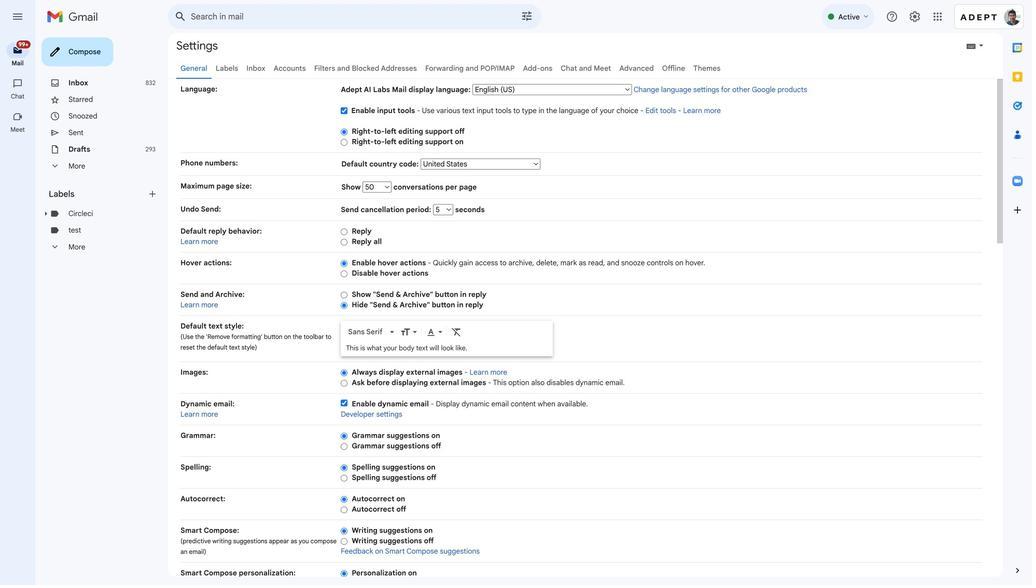Task type: locate. For each thing, give the bounding box(es) containing it.
None radio
[[341, 228, 348, 236], [341, 369, 348, 377], [341, 379, 348, 387], [341, 432, 348, 440], [341, 464, 348, 472], [341, 474, 348, 482], [341, 495, 348, 503], [341, 527, 348, 535], [341, 570, 348, 577], [341, 228, 348, 236], [341, 369, 348, 377], [341, 379, 348, 387], [341, 432, 348, 440], [341, 464, 348, 472], [341, 474, 348, 482], [341, 495, 348, 503], [341, 527, 348, 535], [341, 570, 348, 577]]

select input tool image
[[978, 42, 984, 49]]

None radio
[[341, 128, 348, 136], [341, 138, 348, 146], [341, 238, 348, 246], [341, 259, 348, 267], [341, 270, 348, 278], [341, 291, 348, 299], [341, 301, 348, 309], [341, 443, 348, 450], [341, 506, 348, 514], [341, 537, 348, 545], [341, 128, 348, 136], [341, 138, 348, 146], [341, 238, 348, 246], [341, 259, 348, 267], [341, 270, 348, 278], [341, 291, 348, 299], [341, 301, 348, 309], [341, 443, 348, 450], [341, 506, 348, 514], [341, 537, 348, 545]]

advanced search options image
[[517, 6, 537, 26]]

formatting options toolbar
[[344, 322, 550, 341]]

heading
[[0, 59, 35, 67], [0, 92, 35, 101], [0, 126, 35, 134], [49, 189, 147, 199]]

tab list
[[1003, 33, 1032, 548], [168, 58, 995, 79]]

0 horizontal spatial tab list
[[168, 58, 995, 79]]

navigation
[[0, 33, 36, 585]]

settings image
[[909, 10, 921, 23]]

Search in mail search field
[[168, 4, 541, 29]]

option
[[346, 327, 388, 337]]

None checkbox
[[341, 400, 348, 406]]

None checkbox
[[341, 106, 348, 116]]

main menu image
[[11, 10, 24, 23]]



Task type: describe. For each thing, give the bounding box(es) containing it.
support image
[[886, 10, 898, 23]]

gmail image
[[47, 6, 103, 27]]

remove formatting ‪(⌘\)‬ image
[[451, 327, 462, 337]]

option inside formatting options toolbar
[[346, 327, 388, 337]]

1 horizontal spatial tab list
[[1003, 33, 1032, 548]]

search in mail image
[[171, 7, 190, 26]]

Search in mail text field
[[191, 11, 492, 22]]



Task type: vqa. For each thing, say whether or not it's contained in the screenshot.
rightmost Jacob
no



